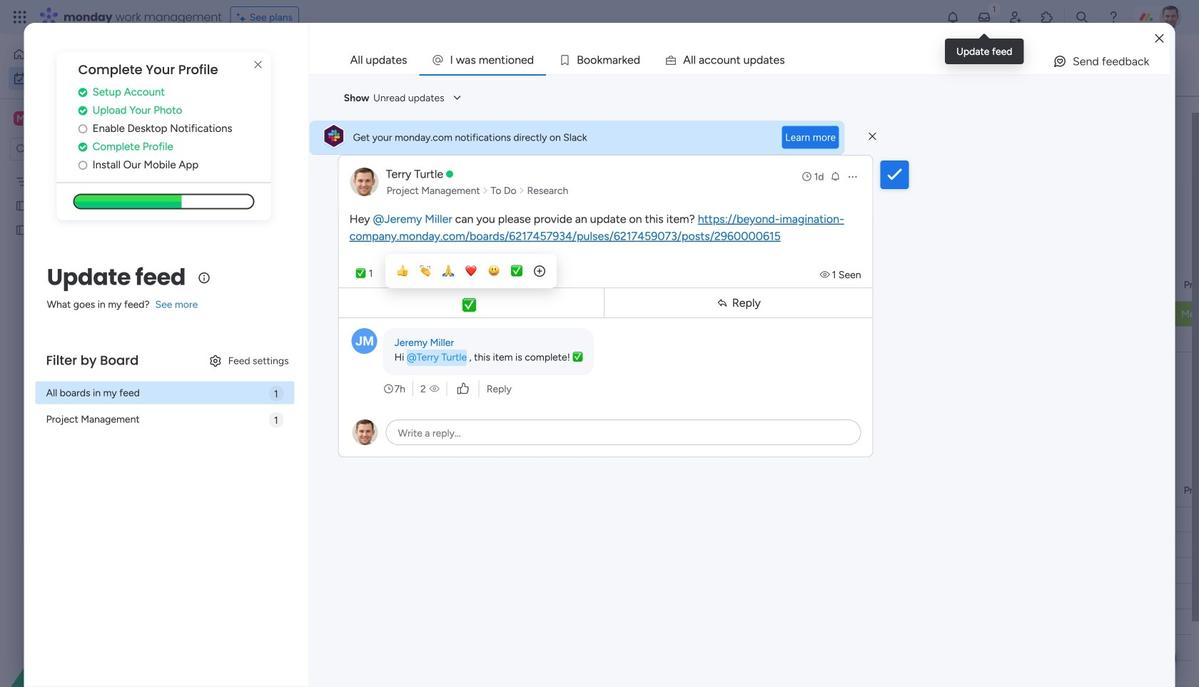 Task type: vqa. For each thing, say whether or not it's contained in the screenshot.
second check circle image from the bottom of the page
yes



Task type: locate. For each thing, give the bounding box(es) containing it.
option up 'workspace selection' element
[[9, 67, 173, 90]]

1 vertical spatial option
[[9, 67, 173, 90]]

options image
[[847, 171, 859, 182]]

select product image
[[13, 10, 27, 24]]

v2 seen image
[[820, 269, 832, 281], [430, 382, 440, 396]]

None search field
[[271, 113, 401, 136]]

invite members image
[[1009, 10, 1023, 24]]

tab list
[[338, 46, 1170, 74]]

search image
[[384, 119, 395, 130]]

reminder image
[[830, 171, 841, 182]]

1 image
[[988, 1, 1001, 17]]

workspace selection element
[[14, 110, 119, 129]]

check circle image
[[78, 105, 87, 116], [78, 142, 87, 152]]

check circle image down check circle image
[[78, 105, 87, 116]]

lottie animation element
[[0, 543, 182, 688]]

0 vertical spatial check circle image
[[78, 105, 87, 116]]

option down search in workspace field
[[0, 169, 182, 172]]

1 vertical spatial v2 seen image
[[430, 382, 440, 396]]

close image
[[1155, 33, 1164, 44]]

option up check circle image
[[9, 43, 173, 66]]

2 check circle image from the top
[[78, 142, 87, 152]]

dapulse x slim image
[[250, 56, 267, 74]]

0 vertical spatial option
[[9, 43, 173, 66]]

option
[[9, 43, 173, 66], [9, 67, 173, 90], [0, 169, 182, 172]]

v2 like image
[[457, 381, 469, 397]]

1 horizontal spatial v2 seen image
[[820, 269, 832, 281]]

workspace image
[[14, 111, 28, 126]]

check circle image down circle o image
[[78, 142, 87, 152]]

tab
[[338, 46, 419, 74]]

circle o image
[[78, 123, 87, 134]]

list box
[[0, 167, 182, 435]]

1 vertical spatial check circle image
[[78, 142, 87, 152]]

see plans image
[[237, 9, 250, 25]]



Task type: describe. For each thing, give the bounding box(es) containing it.
update feed image
[[977, 10, 992, 24]]

dapulse x slim image
[[869, 130, 876, 143]]

2 vertical spatial option
[[0, 169, 182, 172]]

terry turtle image
[[1159, 6, 1182, 29]]

give feedback image
[[1053, 54, 1067, 69]]

public board image
[[15, 223, 29, 237]]

circle o image
[[78, 160, 87, 170]]

check circle image
[[78, 87, 87, 98]]

search everything image
[[1075, 10, 1090, 24]]

slider arrow image
[[482, 183, 489, 198]]

public board image
[[15, 199, 29, 213]]

monday marketplace image
[[1040, 10, 1055, 24]]

lottie animation image
[[0, 543, 182, 688]]

help image
[[1107, 10, 1121, 24]]

0 vertical spatial v2 seen image
[[820, 269, 832, 281]]

0 horizontal spatial v2 seen image
[[430, 382, 440, 396]]

1 check circle image from the top
[[78, 105, 87, 116]]

Filter dashboard by text search field
[[271, 113, 401, 136]]

Search in workspace field
[[30, 141, 119, 157]]

notifications image
[[946, 10, 960, 24]]

slider arrow image
[[519, 183, 525, 198]]



